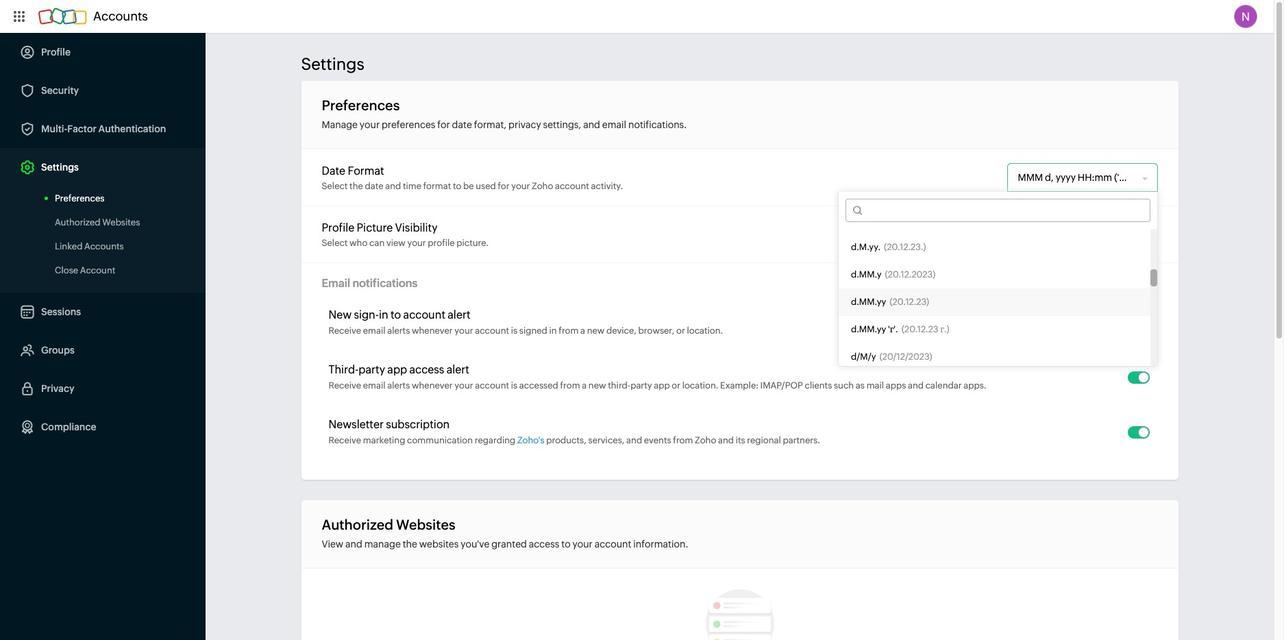 Task type: locate. For each thing, give the bounding box(es) containing it.
1 vertical spatial app
[[654, 381, 670, 391]]

zoho inside date format select the date and time format to be used for your zoho account activity.
[[532, 181, 554, 191]]

from for is
[[559, 326, 579, 336]]

date inside date format select the date and time format to be used for your zoho account activity.
[[365, 181, 384, 191]]

email down sign-
[[363, 326, 386, 336]]

d.mm.yy
[[852, 297, 887, 307], [852, 324, 887, 335]]

1 vertical spatial alerts
[[388, 381, 410, 391]]

0 vertical spatial or
[[677, 326, 686, 336]]

alerts down third-party app access alert
[[388, 381, 410, 391]]

profile for profile
[[41, 47, 71, 58]]

its
[[736, 435, 746, 446]]

0 vertical spatial to
[[453, 181, 462, 191]]

accessed
[[520, 381, 559, 391]]

0 vertical spatial zoho
[[532, 181, 554, 191]]

select inside date format select the date and time format to be used for your zoho account activity.
[[322, 181, 348, 191]]

2 select from the top
[[322, 238, 348, 248]]

0 horizontal spatial to
[[391, 309, 401, 322]]

and
[[584, 119, 601, 130], [386, 181, 401, 191], [908, 381, 924, 391], [627, 435, 643, 446], [719, 435, 734, 446], [346, 539, 363, 550]]

0 horizontal spatial profile
[[41, 47, 71, 58]]

receive down newsletter
[[329, 435, 361, 446]]

0 horizontal spatial access
[[410, 363, 445, 376]]

0 horizontal spatial zoho
[[532, 181, 554, 191]]

2 vertical spatial from
[[674, 435, 693, 446]]

0 vertical spatial alert
[[448, 309, 471, 322]]

authorized websites
[[55, 217, 140, 228]]

websites
[[419, 539, 459, 550]]

privacy
[[41, 383, 74, 394]]

2 vertical spatial to
[[562, 539, 571, 550]]

profile up who
[[322, 221, 355, 234]]

or
[[677, 326, 686, 336], [672, 381, 681, 391]]

1 alerts from the top
[[388, 326, 410, 336]]

your inside date format select the date and time format to be used for your zoho account activity.
[[512, 181, 530, 191]]

for inside preferences manage your preferences for date format, privacy settings, and email notifications.
[[438, 119, 450, 130]]

1 vertical spatial authorized
[[322, 517, 394, 533]]

(20.12.2023)
[[886, 269, 936, 280]]

access
[[410, 363, 445, 376], [529, 539, 560, 550]]

and right settings,
[[584, 119, 601, 130]]

0 vertical spatial alerts
[[388, 326, 410, 336]]

2 whenever from the top
[[412, 381, 453, 391]]

1 receive from the top
[[329, 326, 361, 336]]

for right preferences on the top left of page
[[438, 119, 450, 130]]

new left device,
[[587, 326, 605, 336]]

receive down new
[[329, 326, 361, 336]]

whenever for alert
[[412, 381, 453, 391]]

for
[[438, 119, 450, 130], [498, 181, 510, 191]]

manage
[[322, 119, 358, 130]]

whenever for account
[[412, 326, 453, 336]]

1 horizontal spatial authorized
[[322, 517, 394, 533]]

party down browser,
[[631, 381, 652, 391]]

account
[[80, 265, 115, 276]]

1 horizontal spatial access
[[529, 539, 560, 550]]

d/m/y
[[852, 352, 877, 362]]

1 vertical spatial is
[[511, 381, 518, 391]]

account left information.
[[595, 539, 632, 550]]

email for third-party app access alert
[[363, 381, 386, 391]]

email down third-party app access alert
[[363, 381, 386, 391]]

new
[[587, 326, 605, 336], [589, 381, 607, 391]]

0 vertical spatial select
[[322, 181, 348, 191]]

and left time
[[386, 181, 401, 191]]

0 vertical spatial is
[[511, 326, 518, 336]]

a left device,
[[581, 326, 586, 336]]

a left third-
[[582, 381, 587, 391]]

1 d.mm.yy from the top
[[852, 297, 887, 307]]

settings down multi-
[[41, 162, 79, 173]]

authorized for authorized websites
[[55, 217, 100, 228]]

2 vertical spatial receive
[[329, 435, 361, 446]]

or right third-
[[672, 381, 681, 391]]

select down date
[[322, 181, 348, 191]]

1 horizontal spatial websites
[[396, 517, 456, 533]]

picture
[[357, 221, 393, 234]]

or right browser,
[[677, 326, 686, 336]]

websites for authorized websites view and manage the websites you've granted access to your account information.
[[396, 517, 456, 533]]

zoho
[[532, 181, 554, 191], [695, 435, 717, 446]]

to right sign-
[[391, 309, 401, 322]]

close account
[[55, 265, 115, 276]]

1 horizontal spatial party
[[631, 381, 652, 391]]

apps
[[886, 381, 907, 391]]

whenever down third-party app access alert
[[412, 381, 453, 391]]

location. right browser,
[[687, 326, 724, 336]]

format,
[[474, 119, 507, 130]]

settings,
[[543, 119, 582, 130]]

0 vertical spatial for
[[438, 119, 450, 130]]

1 vertical spatial alert
[[447, 363, 470, 376]]

app right 'third-'
[[388, 363, 407, 376]]

example:
[[721, 381, 759, 391]]

who
[[350, 238, 368, 248]]

view
[[322, 539, 344, 550]]

profile inside profile picture visibility select who can view your profile picture.
[[322, 221, 355, 234]]

third-
[[608, 381, 631, 391]]

new
[[329, 309, 352, 322]]

profile up security
[[41, 47, 71, 58]]

access up subscription
[[410, 363, 445, 376]]

select left who
[[322, 238, 348, 248]]

0 horizontal spatial date
[[365, 181, 384, 191]]

0 horizontal spatial party
[[359, 363, 385, 376]]

websites for authorized websites
[[102, 217, 140, 228]]

email
[[603, 119, 627, 130], [363, 326, 386, 336], [363, 381, 386, 391]]

0 vertical spatial profile
[[41, 47, 71, 58]]

party down sign-
[[359, 363, 385, 376]]

linked accounts
[[55, 241, 124, 252]]

0 horizontal spatial authorized
[[55, 217, 100, 228]]

the inside authorized websites view and manage the websites you've granted access to your account information.
[[403, 539, 418, 550]]

the inside date format select the date and time format to be used for your zoho account activity.
[[350, 181, 363, 191]]

websites up websites
[[396, 517, 456, 533]]

zoho's link
[[518, 435, 545, 446]]

your inside preferences manage your preferences for date format, privacy settings, and email notifications.
[[360, 119, 380, 130]]

1 vertical spatial date
[[365, 181, 384, 191]]

is left signed
[[511, 326, 518, 336]]

and left events
[[627, 435, 643, 446]]

1 vertical spatial a
[[582, 381, 587, 391]]

profile
[[41, 47, 71, 58], [322, 221, 355, 234]]

is for third-party app access alert
[[511, 381, 518, 391]]

party
[[359, 363, 385, 376], [631, 381, 652, 391]]

in down notifications
[[379, 309, 389, 322]]

new left third-
[[589, 381, 607, 391]]

format
[[424, 181, 451, 191]]

from right events
[[674, 435, 693, 446]]

or for third-party app access alert
[[672, 381, 681, 391]]

1 whenever from the top
[[412, 326, 453, 336]]

0 vertical spatial in
[[379, 309, 389, 322]]

1 vertical spatial access
[[529, 539, 560, 550]]

date left format,
[[452, 119, 472, 130]]

email inside preferences manage your preferences for date format, privacy settings, and email notifications.
[[603, 119, 627, 130]]

date format select the date and time format to be used for your zoho account activity.
[[322, 164, 623, 191]]

to left the be
[[453, 181, 462, 191]]

websites inside authorized websites view and manage the websites you've granted access to your account information.
[[396, 517, 456, 533]]

zoho left its
[[695, 435, 717, 446]]

account left activity.
[[555, 181, 590, 191]]

date inside preferences manage your preferences for date format, privacy settings, and email notifications.
[[452, 119, 472, 130]]

account
[[555, 181, 590, 191], [404, 309, 446, 322], [475, 326, 510, 336], [475, 381, 510, 391], [595, 539, 632, 550]]

1 vertical spatial websites
[[396, 517, 456, 533]]

1 horizontal spatial profile
[[322, 221, 355, 234]]

2 alerts from the top
[[388, 381, 410, 391]]

for right used
[[498, 181, 510, 191]]

1 horizontal spatial the
[[403, 539, 418, 550]]

is
[[511, 326, 518, 336], [511, 381, 518, 391]]

preferences up authorized websites
[[55, 193, 104, 204]]

receive
[[329, 326, 361, 336], [329, 381, 361, 391], [329, 435, 361, 446]]

and inside authorized websites view and manage the websites you've granted access to your account information.
[[346, 539, 363, 550]]

0 vertical spatial accounts
[[93, 9, 148, 23]]

is left accessed
[[511, 381, 518, 391]]

settings
[[301, 55, 365, 73], [41, 162, 79, 173]]

1 horizontal spatial preferences
[[322, 97, 400, 113]]

1 horizontal spatial app
[[654, 381, 670, 391]]

app
[[388, 363, 407, 376], [654, 381, 670, 391]]

linked
[[55, 241, 83, 252]]

2 is from the top
[[511, 381, 518, 391]]

apps.
[[964, 381, 987, 391]]

0 vertical spatial date
[[452, 119, 472, 130]]

1 select from the top
[[322, 181, 348, 191]]

location. left example:
[[683, 381, 719, 391]]

receive email alerts whenever your account is signed in from a new device, browser, or location.
[[329, 326, 724, 336]]

the down format
[[350, 181, 363, 191]]

1 vertical spatial the
[[403, 539, 418, 550]]

zoho right used
[[532, 181, 554, 191]]

account down notifications
[[404, 309, 446, 322]]

0 vertical spatial authorized
[[55, 217, 100, 228]]

1 vertical spatial new
[[589, 381, 607, 391]]

0 vertical spatial d.mm.yy
[[852, 297, 887, 307]]

factor
[[67, 123, 97, 134]]

location. for third-party app access alert
[[683, 381, 719, 391]]

0 horizontal spatial app
[[388, 363, 407, 376]]

1 vertical spatial location.
[[683, 381, 719, 391]]

г.)
[[941, 324, 950, 335]]

settings up manage on the top left of the page
[[301, 55, 365, 73]]

services,
[[589, 435, 625, 446]]

1 vertical spatial preferences
[[55, 193, 104, 204]]

access inside authorized websites view and manage the websites you've granted access to your account information.
[[529, 539, 560, 550]]

alerts for to
[[388, 326, 410, 336]]

authorized inside authorized websites view and manage the websites you've granted access to your account information.
[[322, 517, 394, 533]]

access right granted
[[529, 539, 560, 550]]

the right manage
[[403, 539, 418, 550]]

location. for new sign-in to account alert
[[687, 326, 724, 336]]

zoho's
[[518, 435, 545, 446]]

1 horizontal spatial for
[[498, 181, 510, 191]]

1 is from the top
[[511, 326, 518, 336]]

preferences for preferences
[[55, 193, 104, 204]]

and inside date format select the date and time format to be used for your zoho account activity.
[[386, 181, 401, 191]]

email left notifications.
[[603, 119, 627, 130]]

0 vertical spatial settings
[[301, 55, 365, 73]]

websites
[[102, 217, 140, 228], [396, 517, 456, 533]]

security
[[41, 85, 79, 96]]

is for new sign-in to account alert
[[511, 326, 518, 336]]

such
[[834, 381, 854, 391]]

1 horizontal spatial in
[[550, 326, 557, 336]]

2 horizontal spatial to
[[562, 539, 571, 550]]

preferences
[[322, 97, 400, 113], [55, 193, 104, 204]]

to right granted
[[562, 539, 571, 550]]

time
[[403, 181, 422, 191]]

and left its
[[719, 435, 734, 446]]

or for new sign-in to account alert
[[677, 326, 686, 336]]

preferences inside preferences manage your preferences for date format, privacy settings, and email notifications.
[[322, 97, 400, 113]]

2 receive from the top
[[329, 381, 361, 391]]

authorized up linked
[[55, 217, 100, 228]]

profile
[[428, 238, 455, 248]]

d.mm.yy down d.mm.y at the right top of page
[[852, 297, 887, 307]]

from right accessed
[[561, 381, 580, 391]]

websites up linked accounts on the left top of the page
[[102, 217, 140, 228]]

to
[[453, 181, 462, 191], [391, 309, 401, 322], [562, 539, 571, 550]]

1 horizontal spatial date
[[452, 119, 472, 130]]

1 vertical spatial email
[[363, 326, 386, 336]]

and right view
[[346, 539, 363, 550]]

2 vertical spatial email
[[363, 381, 386, 391]]

0 vertical spatial whenever
[[412, 326, 453, 336]]

0 horizontal spatial the
[[350, 181, 363, 191]]

1 vertical spatial settings
[[41, 162, 79, 173]]

compliance
[[41, 422, 96, 433]]

1 horizontal spatial to
[[453, 181, 462, 191]]

0 vertical spatial receive
[[329, 326, 361, 336]]

0 horizontal spatial in
[[379, 309, 389, 322]]

None field
[[1008, 164, 1143, 191], [1008, 221, 1143, 248], [1008, 164, 1143, 191], [1008, 221, 1143, 248]]

format
[[348, 164, 384, 177]]

1 vertical spatial select
[[322, 238, 348, 248]]

0 vertical spatial app
[[388, 363, 407, 376]]

0 vertical spatial the
[[350, 181, 363, 191]]

receive down 'third-'
[[329, 381, 361, 391]]

0 vertical spatial preferences
[[322, 97, 400, 113]]

0 horizontal spatial preferences
[[55, 193, 104, 204]]

your
[[360, 119, 380, 130], [512, 181, 530, 191], [408, 238, 426, 248], [455, 326, 473, 336], [455, 381, 473, 391], [573, 539, 593, 550]]

d.mm.yy for d.mm.yy 'г'.
[[852, 324, 887, 335]]

0 vertical spatial from
[[559, 326, 579, 336]]

1 vertical spatial whenever
[[412, 381, 453, 391]]

1 vertical spatial for
[[498, 181, 510, 191]]

app right third-
[[654, 381, 670, 391]]

2 d.mm.yy from the top
[[852, 324, 887, 335]]

1 horizontal spatial zoho
[[695, 435, 717, 446]]

and right apps
[[908, 381, 924, 391]]

authorized up view
[[322, 517, 394, 533]]

whenever down new sign-in to account alert
[[412, 326, 453, 336]]

0 vertical spatial websites
[[102, 217, 140, 228]]

1 vertical spatial d.mm.yy
[[852, 324, 887, 335]]

0 horizontal spatial websites
[[102, 217, 140, 228]]

alerts down new sign-in to account alert
[[388, 326, 410, 336]]

1 vertical spatial or
[[672, 381, 681, 391]]

sessions
[[41, 306, 81, 317]]

subscription
[[386, 418, 450, 431]]

1 vertical spatial profile
[[322, 221, 355, 234]]

preferences for preferences manage your preferences for date format, privacy settings, and email notifications.
[[322, 97, 400, 113]]

in right signed
[[550, 326, 557, 336]]

0 vertical spatial email
[[603, 119, 627, 130]]

d.mm.yy left 'г'.
[[852, 324, 887, 335]]

0 horizontal spatial for
[[438, 119, 450, 130]]

0 vertical spatial location.
[[687, 326, 724, 336]]

1 vertical spatial accounts
[[84, 241, 124, 252]]

multi-factor authentication
[[41, 123, 166, 134]]

authorized
[[55, 217, 100, 228], [322, 517, 394, 533]]

from right signed
[[559, 326, 579, 336]]

1 vertical spatial receive
[[329, 381, 361, 391]]

date down format
[[365, 181, 384, 191]]

preferences up manage on the top left of the page
[[322, 97, 400, 113]]

alerts
[[388, 326, 410, 336], [388, 381, 410, 391]]



Task type: vqa. For each thing, say whether or not it's contained in the screenshot.


Task type: describe. For each thing, give the bounding box(es) containing it.
1 vertical spatial from
[[561, 381, 580, 391]]

third-party app access alert
[[329, 363, 470, 376]]

receive email alerts whenever your account is accessed from a new third-party app or location. example: imap/pop clients such as mail apps and calendar apps.
[[329, 381, 987, 391]]

d.mm.yy for d.mm.yy
[[852, 297, 887, 307]]

(20.12.23)
[[890, 297, 930, 307]]

d/m/y (20/12/2023)
[[852, 352, 933, 362]]

0 vertical spatial party
[[359, 363, 385, 376]]

information.
[[634, 539, 689, 550]]

d.mm.yy (20.12.23)
[[852, 297, 930, 307]]

1 horizontal spatial settings
[[301, 55, 365, 73]]

events
[[644, 435, 672, 446]]

1 vertical spatial to
[[391, 309, 401, 322]]

'г'.
[[889, 324, 899, 335]]

your inside profile picture visibility select who can view your profile picture.
[[408, 238, 426, 248]]

third-
[[329, 363, 359, 376]]

0 vertical spatial new
[[587, 326, 605, 336]]

preferences manage your preferences for date format, privacy settings, and email notifications.
[[322, 97, 687, 130]]

be
[[464, 181, 474, 191]]

notifications
[[353, 277, 418, 290]]

account inside authorized websites view and manage the websites you've granted access to your account information.
[[595, 539, 632, 550]]

calendar
[[926, 381, 962, 391]]

view
[[387, 238, 406, 248]]

authorized websites view and manage the websites you've granted access to your account information.
[[322, 517, 689, 550]]

select inside profile picture visibility select who can view your profile picture.
[[322, 238, 348, 248]]

account inside date format select the date and time format to be used for your zoho account activity.
[[555, 181, 590, 191]]

profile picture visibility select who can view your profile picture.
[[322, 221, 489, 248]]

receive for new
[[329, 326, 361, 336]]

device,
[[607, 326, 637, 336]]

granted
[[492, 539, 527, 550]]

privacy
[[509, 119, 542, 130]]

multi-
[[41, 123, 67, 134]]

d.m.yy.
[[852, 242, 881, 252]]

as
[[856, 381, 865, 391]]

d.mm.y
[[852, 269, 882, 280]]

authentication
[[98, 123, 166, 134]]

authorized for authorized websites view and manage the websites you've granted access to your account information.
[[322, 517, 394, 533]]

1 vertical spatial zoho
[[695, 435, 717, 446]]

clients
[[805, 381, 833, 391]]

imap/pop
[[761, 381, 803, 391]]

groups
[[41, 345, 75, 356]]

(20/12/2023)
[[880, 352, 933, 362]]

regarding
[[475, 435, 516, 446]]

email notifications
[[322, 277, 418, 290]]

to inside authorized websites view and manage the websites you've granted access to your account information.
[[562, 539, 571, 550]]

to inside date format select the date and time format to be used for your zoho account activity.
[[453, 181, 462, 191]]

receive marketing communication regarding zoho's products, services, and events from zoho and its regional partners.
[[329, 435, 821, 446]]

from for services,
[[674, 435, 693, 446]]

and inside preferences manage your preferences for date format, privacy settings, and email notifications.
[[584, 119, 601, 130]]

d.mm.y (20.12.2023)
[[852, 269, 936, 280]]

receive for third-
[[329, 381, 361, 391]]

close
[[55, 265, 78, 276]]

profile for profile picture visibility select who can view your profile picture.
[[322, 221, 355, 234]]

3 receive from the top
[[329, 435, 361, 446]]

(20.12.23.)
[[885, 242, 927, 252]]

regional
[[748, 435, 782, 446]]

products,
[[547, 435, 587, 446]]

email
[[322, 277, 351, 290]]

partners.
[[783, 435, 821, 446]]

browser,
[[639, 326, 675, 336]]

account left signed
[[475, 326, 510, 336]]

d.mm.yy 'г'. (20.12.23 г.)
[[852, 324, 950, 335]]

email for new sign-in to account alert
[[363, 326, 386, 336]]

1 vertical spatial party
[[631, 381, 652, 391]]

marketing
[[363, 435, 405, 446]]

1 vertical spatial in
[[550, 326, 557, 336]]

0 vertical spatial a
[[581, 326, 586, 336]]

Search... field
[[863, 200, 1150, 221]]

your inside authorized websites view and manage the websites you've granted access to your account information.
[[573, 539, 593, 550]]

0 vertical spatial access
[[410, 363, 445, 376]]

signed
[[520, 326, 548, 336]]

0 horizontal spatial settings
[[41, 162, 79, 173]]

sign-
[[354, 309, 379, 322]]

d.m.yy. (20.12.23.)
[[852, 242, 927, 252]]

communication
[[407, 435, 473, 446]]

new sign-in to account alert
[[329, 309, 471, 322]]

mail
[[867, 381, 885, 391]]

activity.
[[591, 181, 623, 191]]

(20.12.23
[[902, 324, 939, 335]]

newsletter
[[329, 418, 384, 431]]

notifications.
[[629, 119, 687, 130]]

preferences
[[382, 119, 436, 130]]

date
[[322, 164, 346, 177]]

can
[[370, 238, 385, 248]]

alerts for access
[[388, 381, 410, 391]]

used
[[476, 181, 496, 191]]

visibility
[[395, 221, 438, 234]]

newsletter subscription
[[329, 418, 450, 431]]

manage
[[365, 539, 401, 550]]

for inside date format select the date and time format to be used for your zoho account activity.
[[498, 181, 510, 191]]

you've
[[461, 539, 490, 550]]

account left accessed
[[475, 381, 510, 391]]

picture.
[[457, 238, 489, 248]]



